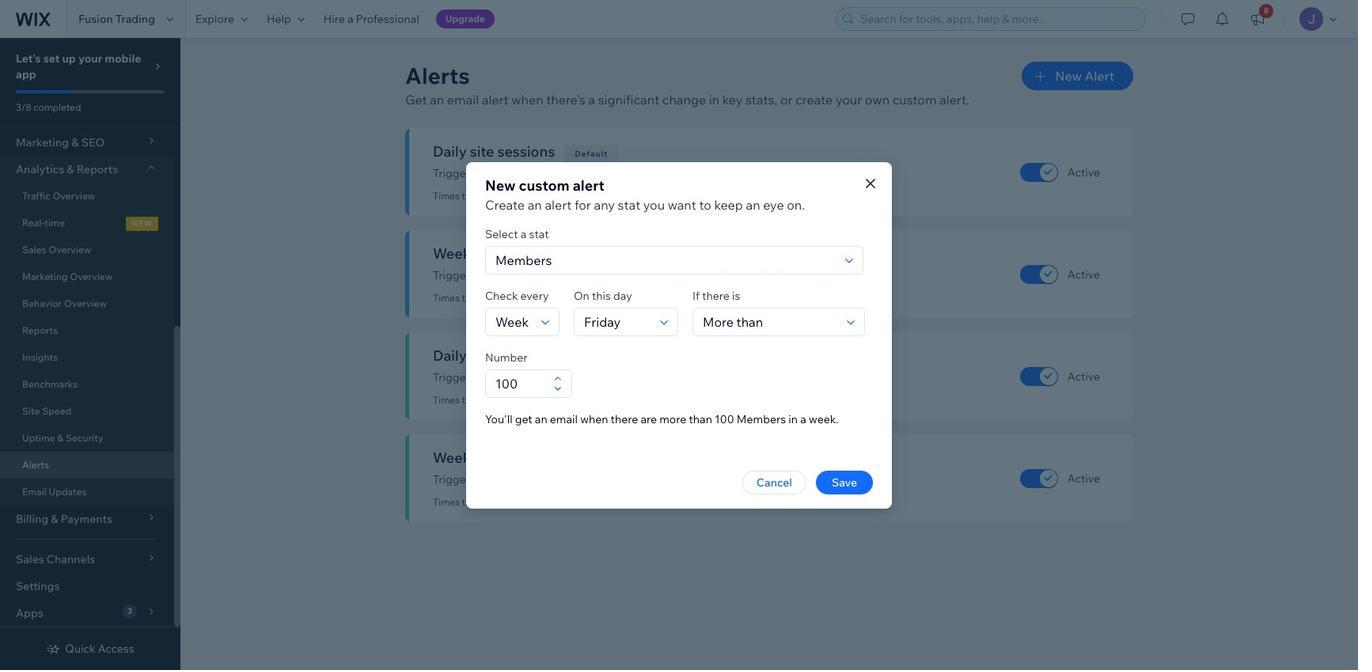 Task type: locate. For each thing, give the bounding box(es) containing it.
benchmarks
[[22, 378, 78, 390]]

a right hire
[[348, 12, 354, 26]]

1 vertical spatial reports
[[22, 325, 58, 336]]

select a stat
[[485, 227, 549, 241]]

1 vertical spatial weekly
[[584, 473, 620, 487]]

custom
[[893, 92, 937, 108], [519, 176, 570, 194]]

1 vertical spatial weekly
[[433, 449, 483, 467]]

never for daily site sessions
[[508, 190, 533, 202]]

real-time
[[22, 217, 65, 229]]

eye
[[763, 197, 784, 213]]

1 horizontal spatial alert
[[545, 197, 572, 213]]

sessions for daily site sessions
[[498, 143, 555, 161]]

behavior
[[22, 298, 62, 310]]

triggered: for daily site sessions
[[462, 190, 506, 202]]

0 horizontal spatial custom
[[519, 176, 570, 194]]

3 active from the top
[[1068, 369, 1101, 384]]

3 trigger: from the top
[[433, 371, 473, 385]]

triggered: up check every field
[[462, 292, 506, 304]]

& right uptime
[[57, 432, 64, 444]]

alert left for
[[545, 197, 572, 213]]

triggered: for daily total sales
[[462, 394, 506, 406]]

alerts up get
[[405, 62, 470, 89]]

1 vertical spatial when
[[580, 412, 608, 426]]

1 vertical spatial sessions.
[[644, 268, 691, 283]]

Search for tools, apps, help & more... field
[[856, 8, 1141, 30]]

1 horizontal spatial reports
[[77, 162, 118, 177]]

change left key
[[663, 92, 706, 108]]

2 daily from the top
[[433, 347, 467, 365]]

your left own
[[836, 92, 862, 108]]

0 horizontal spatial when
[[512, 92, 544, 108]]

4 times triggered: never triggered from the top
[[433, 496, 577, 508]]

sales down get
[[520, 449, 554, 467]]

0 horizontal spatial alerts
[[22, 459, 49, 471]]

reports inside the reports link
[[22, 325, 58, 336]]

daily for daily total sales
[[433, 347, 467, 365]]

0 horizontal spatial &
[[57, 432, 64, 444]]

hire
[[324, 12, 345, 26]]

professional
[[356, 12, 419, 26]]

0 vertical spatial reports
[[77, 162, 118, 177]]

weekly
[[433, 245, 483, 263], [433, 449, 483, 467]]

sales.
[[637, 371, 666, 385], [649, 473, 677, 487]]

sessions. for daily site sessions
[[632, 166, 679, 181]]

& for analytics
[[67, 162, 74, 177]]

1 vertical spatial email
[[550, 412, 578, 426]]

a inside "alerts get an email alert when there's a significant change in key stats, or create your own custom alert."
[[589, 92, 595, 108]]

never up select a stat
[[508, 190, 533, 202]]

overview down sales overview link
[[70, 271, 113, 283]]

0 horizontal spatial reports
[[22, 325, 58, 336]]

site down select
[[486, 245, 510, 263]]

sales inside weekly total sales trigger: significant change in weekly total sales.
[[520, 449, 554, 467]]

& inside dropdown button
[[67, 162, 74, 177]]

day
[[614, 289, 632, 303]]

3 times triggered: never triggered from the top
[[433, 394, 577, 406]]

members
[[737, 412, 786, 426]]

1 horizontal spatial there
[[702, 289, 730, 303]]

4 triggered from the top
[[535, 496, 577, 508]]

than
[[689, 412, 712, 426]]

2 times triggered: never triggered from the top
[[433, 292, 577, 304]]

quick
[[65, 642, 96, 656]]

3 times from the top
[[433, 394, 460, 406]]

site
[[22, 405, 40, 417]]

in inside "alerts get an email alert when there's a significant change in key stats, or create your own custom alert."
[[709, 92, 720, 108]]

for
[[575, 197, 591, 213]]

sales. inside weekly total sales trigger: significant change in weekly total sales.
[[649, 473, 677, 487]]

1 horizontal spatial email
[[550, 412, 578, 426]]

1 vertical spatial sales
[[520, 449, 554, 467]]

reports inside analytics & reports dropdown button
[[77, 162, 118, 177]]

0 vertical spatial daily
[[584, 166, 609, 181]]

1 vertical spatial default
[[591, 251, 624, 261]]

0 vertical spatial email
[[447, 92, 479, 108]]

1 vertical spatial sales.
[[649, 473, 677, 487]]

0 vertical spatial stat
[[618, 197, 641, 213]]

total down you'll
[[486, 449, 517, 467]]

1 trigger: from the top
[[433, 166, 473, 181]]

3 triggered: from the top
[[462, 394, 506, 406]]

reports up insights
[[22, 325, 58, 336]]

alert.
[[940, 92, 970, 108]]

times for daily site sessions
[[433, 190, 460, 202]]

save
[[832, 475, 858, 490]]

times triggered: never triggered up select
[[433, 190, 577, 202]]

& up traffic overview
[[67, 162, 74, 177]]

0 vertical spatial sales
[[504, 347, 538, 365]]

1 horizontal spatial your
[[836, 92, 862, 108]]

0 horizontal spatial email
[[447, 92, 479, 108]]

change
[[663, 92, 706, 108], [532, 166, 570, 181], [532, 268, 570, 283], [532, 371, 570, 385], [532, 473, 570, 487]]

alert
[[1085, 68, 1115, 84]]

behavior overview link
[[0, 291, 174, 317]]

custom inside "alerts get an email alert when there's a significant change in key stats, or create your own custom alert."
[[893, 92, 937, 108]]

daily site sessions
[[433, 143, 555, 161]]

0 vertical spatial &
[[67, 162, 74, 177]]

when
[[512, 92, 544, 108], [580, 412, 608, 426]]

0 vertical spatial alert
[[482, 92, 509, 108]]

0 vertical spatial sessions.
[[632, 166, 679, 181]]

sessions up trigger: significant change in weekly site sessions.
[[513, 245, 571, 263]]

0 horizontal spatial alert
[[482, 92, 509, 108]]

alerts inside sidebar element
[[22, 459, 49, 471]]

0 vertical spatial daily
[[433, 143, 467, 161]]

1 vertical spatial alert
[[573, 176, 605, 194]]

If there is field
[[698, 308, 842, 335]]

times for daily total sales
[[433, 394, 460, 406]]

4 trigger: from the top
[[433, 473, 473, 487]]

significant inside weekly total sales trigger: significant change in weekly total sales.
[[475, 473, 529, 487]]

active for daily site sessions
[[1068, 165, 1101, 179]]

quick access button
[[46, 642, 134, 656]]

&
[[67, 162, 74, 177], [57, 432, 64, 444]]

0 horizontal spatial new
[[485, 176, 516, 194]]

sales for weekly
[[520, 449, 554, 467]]

default up trigger: significant change in daily site sessions.
[[575, 149, 608, 159]]

1 vertical spatial new
[[485, 176, 516, 194]]

triggered down trigger: significant change in weekly site sessions.
[[535, 292, 577, 304]]

0 vertical spatial when
[[512, 92, 544, 108]]

total down the are
[[623, 473, 646, 487]]

8 button
[[1241, 0, 1276, 38]]

when left the are
[[580, 412, 608, 426]]

times
[[433, 190, 460, 202], [433, 292, 460, 304], [433, 394, 460, 406], [433, 496, 460, 508]]

weekly site sessions
[[433, 245, 571, 263]]

3 never from the top
[[508, 394, 533, 406]]

triggered down trigger: significant change in daily site sessions.
[[535, 190, 577, 202]]

traffic overview
[[22, 190, 95, 202]]

overview up marketing overview
[[49, 244, 91, 256]]

4 times from the top
[[433, 496, 460, 508]]

default for weekly site sessions
[[591, 251, 624, 261]]

alerts inside "alerts get an email alert when there's a significant change in key stats, or create your own custom alert."
[[405, 62, 470, 89]]

triggered: up you'll
[[462, 394, 506, 406]]

0 horizontal spatial there
[[611, 412, 638, 426]]

2 times from the top
[[433, 292, 460, 304]]

new for alert
[[1056, 68, 1082, 84]]

2 weekly from the top
[[584, 473, 620, 487]]

sessions.
[[632, 166, 679, 181], [644, 268, 691, 283]]

this
[[592, 289, 611, 303]]

sessions up trigger: significant change in daily site sessions.
[[498, 143, 555, 161]]

2 never from the top
[[508, 292, 533, 304]]

there right if
[[702, 289, 730, 303]]

significant up 'check'
[[475, 268, 529, 283]]

1 vertical spatial sessions
[[513, 245, 571, 263]]

alert up for
[[573, 176, 605, 194]]

1 times triggered: never triggered from the top
[[433, 190, 577, 202]]

custom up create
[[519, 176, 570, 194]]

new inside button
[[1056, 68, 1082, 84]]

sessions
[[498, 143, 555, 161], [513, 245, 571, 263]]

daily for sessions
[[584, 166, 609, 181]]

& for uptime
[[57, 432, 64, 444]]

0 vertical spatial sessions
[[498, 143, 555, 161]]

new left alert
[[1056, 68, 1082, 84]]

3/8
[[16, 101, 31, 113]]

1 vertical spatial &
[[57, 432, 64, 444]]

sales
[[504, 347, 538, 365], [520, 449, 554, 467]]

times triggered: never triggered for daily total sales
[[433, 394, 577, 406]]

0 vertical spatial alerts
[[405, 62, 470, 89]]

never up get
[[508, 394, 533, 406]]

significant down you'll
[[475, 473, 529, 487]]

site
[[470, 143, 494, 161], [611, 166, 630, 181], [486, 245, 510, 263], [623, 268, 641, 283]]

triggered: down weekly total sales trigger: significant change in weekly total sales.
[[462, 496, 506, 508]]

to
[[699, 197, 712, 213]]

marketing
[[22, 271, 68, 283]]

change down 'daily site sessions'
[[532, 166, 570, 181]]

1 daily from the top
[[584, 166, 609, 181]]

alerts
[[405, 62, 470, 89], [22, 459, 49, 471]]

upgrade button
[[436, 10, 495, 29]]

if there is
[[693, 289, 741, 303]]

change for daily total sales
[[532, 371, 570, 385]]

4 triggered: from the top
[[462, 496, 506, 508]]

email for you'll
[[550, 412, 578, 426]]

a
[[348, 12, 354, 26], [589, 92, 595, 108], [521, 227, 527, 241], [801, 412, 807, 426]]

a right there's
[[589, 92, 595, 108]]

weekly for weekly total sales trigger: significant change in weekly total sales.
[[433, 449, 483, 467]]

your right up
[[78, 51, 102, 66]]

triggered down 'trigger: significant change in daily total sales.'
[[535, 394, 577, 406]]

alerts up 'email' in the bottom of the page
[[22, 459, 49, 471]]

save button
[[816, 471, 873, 494]]

overview down 'marketing overview' link
[[64, 298, 107, 310]]

triggered for daily site sessions
[[535, 190, 577, 202]]

1 horizontal spatial &
[[67, 162, 74, 177]]

1 horizontal spatial alerts
[[405, 62, 470, 89]]

1 vertical spatial daily
[[433, 347, 467, 365]]

alert up 'daily site sessions'
[[482, 92, 509, 108]]

sessions for weekly site sessions
[[513, 245, 571, 263]]

alerts get an email alert when there's a significant change in key stats, or create your own custom alert.
[[405, 62, 970, 108]]

1 horizontal spatial custom
[[893, 92, 937, 108]]

1 weekly from the top
[[433, 245, 483, 263]]

analytics & reports button
[[0, 156, 174, 183]]

there
[[702, 289, 730, 303], [611, 412, 638, 426]]

stat
[[618, 197, 641, 213], [529, 227, 549, 241]]

Select a stat field
[[491, 247, 841, 274]]

your
[[78, 51, 102, 66], [836, 92, 862, 108]]

is
[[732, 289, 741, 303]]

0 vertical spatial sales.
[[637, 371, 666, 385]]

when left there's
[[512, 92, 544, 108]]

times triggered: never triggered up you'll
[[433, 394, 577, 406]]

significant down 'daily site sessions'
[[475, 166, 529, 181]]

1 vertical spatial custom
[[519, 176, 570, 194]]

0 vertical spatial default
[[575, 149, 608, 159]]

trigger: significant change in weekly site sessions.
[[433, 268, 691, 283]]

2 weekly from the top
[[433, 449, 483, 467]]

1 vertical spatial stat
[[529, 227, 549, 241]]

2 active from the top
[[1068, 267, 1101, 281]]

insights
[[22, 352, 58, 363]]

0 vertical spatial custom
[[893, 92, 937, 108]]

daily for daily site sessions
[[433, 143, 467, 161]]

0 vertical spatial your
[[78, 51, 102, 66]]

3 triggered from the top
[[535, 394, 577, 406]]

overview for marketing overview
[[70, 271, 113, 283]]

1 triggered from the top
[[535, 190, 577, 202]]

never up check every field
[[508, 292, 533, 304]]

trigger: for weekly site sessions
[[433, 268, 473, 283]]

an inside "alerts get an email alert when there's a significant change in key stats, or create your own custom alert."
[[430, 92, 444, 108]]

weekly for weekly site sessions
[[433, 245, 483, 263]]

times triggered: never triggered down weekly total sales trigger: significant change in weekly total sales.
[[433, 496, 577, 508]]

default up on this day
[[591, 251, 624, 261]]

times triggered: never triggered up check every field
[[433, 292, 577, 304]]

triggered: up select
[[462, 190, 506, 202]]

1 horizontal spatial stat
[[618, 197, 641, 213]]

stat right select
[[529, 227, 549, 241]]

daily down on this day "field"
[[584, 371, 609, 385]]

stat inside new custom alert create an alert for any stat you want to keep an eye on.
[[618, 197, 641, 213]]

email inside "alerts get an email alert when there's a significant change in key stats, or create your own custom alert."
[[447, 92, 479, 108]]

1 horizontal spatial new
[[1056, 68, 1082, 84]]

reports
[[77, 162, 118, 177], [22, 325, 58, 336]]

stat right any
[[618, 197, 641, 213]]

1 horizontal spatial when
[[580, 412, 608, 426]]

never for daily total sales
[[508, 394, 533, 406]]

1 vertical spatial alerts
[[22, 459, 49, 471]]

site up any
[[611, 166, 630, 181]]

1 never from the top
[[508, 190, 533, 202]]

weekly
[[584, 268, 620, 283], [584, 473, 620, 487]]

upgrade
[[445, 13, 485, 25]]

2 triggered: from the top
[[462, 292, 506, 304]]

1 times from the top
[[433, 190, 460, 202]]

1 vertical spatial daily
[[584, 371, 609, 385]]

overview
[[53, 190, 95, 202], [49, 244, 91, 256], [70, 271, 113, 283], [64, 298, 107, 310]]

weekly inside weekly total sales trigger: significant change in weekly total sales.
[[433, 449, 483, 467]]

reports up traffic overview link
[[77, 162, 118, 177]]

1 active from the top
[[1068, 165, 1101, 179]]

daily
[[433, 143, 467, 161], [433, 347, 467, 365]]

sales up number 'text field'
[[504, 347, 538, 365]]

100
[[715, 412, 734, 426]]

2 trigger: from the top
[[433, 268, 473, 283]]

fusion trading
[[78, 12, 155, 26]]

overview for sales overview
[[49, 244, 91, 256]]

there left the are
[[611, 412, 638, 426]]

custom right own
[[893, 92, 937, 108]]

1 vertical spatial your
[[836, 92, 862, 108]]

0 vertical spatial there
[[702, 289, 730, 303]]

up
[[62, 51, 76, 66]]

sidebar element
[[0, 0, 181, 671]]

settings link
[[0, 573, 174, 600]]

2 triggered from the top
[[535, 292, 577, 304]]

trigger: significant change in daily total sales.
[[433, 371, 666, 385]]

0 vertical spatial weekly
[[433, 245, 483, 263]]

your inside let's set up your mobile app
[[78, 51, 102, 66]]

0 vertical spatial weekly
[[584, 268, 620, 283]]

0 vertical spatial new
[[1056, 68, 1082, 84]]

daily up any
[[584, 166, 609, 181]]

trigger: for daily site sessions
[[433, 166, 473, 181]]

1 triggered: from the top
[[462, 190, 506, 202]]

never down weekly total sales trigger: significant change in weekly total sales.
[[508, 496, 533, 508]]

new up create
[[485, 176, 516, 194]]

total
[[470, 347, 501, 365], [611, 371, 635, 385], [486, 449, 517, 467], [623, 473, 646, 487]]

never
[[508, 190, 533, 202], [508, 292, 533, 304], [508, 394, 533, 406], [508, 496, 533, 508]]

sales. down you'll get an email when there are more than 100 members in a week.
[[649, 473, 677, 487]]

change up get
[[532, 371, 570, 385]]

significant right there's
[[598, 92, 660, 108]]

change up "every"
[[532, 268, 570, 283]]

weekly total sales trigger: significant change in weekly total sales.
[[433, 449, 677, 487]]

sessions. for weekly site sessions
[[644, 268, 691, 283]]

uptime
[[22, 432, 55, 444]]

sales. up the are
[[637, 371, 666, 385]]

change down get
[[532, 473, 570, 487]]

1 daily from the top
[[433, 143, 467, 161]]

new inside new custom alert create an alert for any stat you want to keep an eye on.
[[485, 176, 516, 194]]

significant down number
[[475, 371, 529, 385]]

you
[[644, 197, 665, 213]]

2 daily from the top
[[584, 371, 609, 385]]

alerts for alerts get an email alert when there's a significant change in key stats, or create your own custom alert.
[[405, 62, 470, 89]]

trigger: for daily total sales
[[433, 371, 473, 385]]

triggered down weekly total sales trigger: significant change in weekly total sales.
[[535, 496, 577, 508]]

overview down analytics & reports
[[53, 190, 95, 202]]

triggered
[[535, 190, 577, 202], [535, 292, 577, 304], [535, 394, 577, 406], [535, 496, 577, 508]]

check every
[[485, 289, 549, 303]]

0 horizontal spatial your
[[78, 51, 102, 66]]



Task type: describe. For each thing, give the bounding box(es) containing it.
daily total sales
[[433, 347, 538, 365]]

get
[[405, 92, 427, 108]]

you'll get an email when there are more than 100 members in a week.
[[485, 412, 839, 426]]

completed
[[33, 101, 81, 113]]

sales
[[22, 244, 46, 256]]

trading
[[116, 12, 155, 26]]

time
[[45, 217, 65, 229]]

or
[[781, 92, 793, 108]]

get
[[515, 412, 533, 426]]

own
[[865, 92, 890, 108]]

uptime & security
[[22, 432, 103, 444]]

traffic
[[22, 190, 50, 202]]

quick access
[[65, 642, 134, 656]]

reports link
[[0, 317, 174, 344]]

email updates link
[[0, 479, 174, 506]]

on.
[[787, 197, 805, 213]]

4 never from the top
[[508, 496, 533, 508]]

never for weekly site sessions
[[508, 292, 533, 304]]

if
[[693, 289, 700, 303]]

alerts link
[[0, 452, 174, 479]]

trigger: inside weekly total sales trigger: significant change in weekly total sales.
[[433, 473, 473, 487]]

total down check every field
[[470, 347, 501, 365]]

total down on this day "field"
[[611, 371, 635, 385]]

your inside "alerts get an email alert when there's a significant change in key stats, or create your own custom alert."
[[836, 92, 862, 108]]

set
[[43, 51, 60, 66]]

access
[[98, 642, 134, 656]]

updates
[[49, 486, 87, 498]]

speed
[[42, 405, 71, 417]]

in inside weekly total sales trigger: significant change in weekly total sales.
[[573, 473, 582, 487]]

check
[[485, 289, 518, 303]]

marketing overview link
[[0, 264, 174, 291]]

triggered for daily total sales
[[535, 394, 577, 406]]

benchmarks link
[[0, 371, 174, 398]]

new custom alert create an alert for any stat you want to keep an eye on.
[[485, 176, 805, 213]]

On this day field
[[580, 308, 656, 335]]

weekly inside weekly total sales trigger: significant change in weekly total sales.
[[584, 473, 620, 487]]

create
[[485, 197, 525, 213]]

1 weekly from the top
[[584, 268, 620, 283]]

settings
[[16, 580, 60, 594]]

Number text field
[[491, 370, 549, 397]]

sales for daily
[[504, 347, 538, 365]]

default for daily site sessions
[[575, 149, 608, 159]]

insights link
[[0, 344, 174, 371]]

significant inside "alerts get an email alert when there's a significant change in key stats, or create your own custom alert."
[[598, 92, 660, 108]]

fusion
[[78, 12, 113, 26]]

trigger: significant change in daily site sessions.
[[433, 166, 679, 181]]

more
[[660, 412, 687, 426]]

8
[[1264, 6, 1269, 16]]

want
[[668, 197, 697, 213]]

mobile
[[105, 51, 141, 66]]

1 vertical spatial there
[[611, 412, 638, 426]]

number
[[485, 350, 528, 365]]

on this day
[[574, 289, 632, 303]]

a right select
[[521, 227, 527, 241]]

are
[[641, 412, 657, 426]]

site up create
[[470, 143, 494, 161]]

triggered: for weekly site sessions
[[462, 292, 506, 304]]

key
[[723, 92, 743, 108]]

change inside "alerts get an email alert when there's a significant change in key stats, or create your own custom alert."
[[663, 92, 706, 108]]

you'll
[[485, 412, 513, 426]]

3/8 completed
[[16, 101, 81, 113]]

analytics & reports
[[16, 162, 118, 177]]

times for weekly site sessions
[[433, 292, 460, 304]]

email
[[22, 486, 47, 498]]

every
[[521, 289, 549, 303]]

site speed link
[[0, 398, 174, 425]]

significant for daily total sales
[[475, 371, 529, 385]]

active for daily total sales
[[1068, 369, 1101, 384]]

significant for daily site sessions
[[475, 166, 529, 181]]

behavior overview
[[22, 298, 107, 310]]

site speed
[[22, 405, 71, 417]]

select
[[485, 227, 518, 241]]

custom inside new custom alert create an alert for any stat you want to keep an eye on.
[[519, 176, 570, 194]]

create
[[796, 92, 833, 108]]

real-
[[22, 217, 45, 229]]

Check every field
[[491, 308, 537, 335]]

sales overview link
[[0, 237, 174, 264]]

new alert button
[[1022, 62, 1134, 90]]

overview for traffic overview
[[53, 190, 95, 202]]

site up day
[[623, 268, 641, 283]]

change inside weekly total sales trigger: significant change in weekly total sales.
[[532, 473, 570, 487]]

new for custom
[[485, 176, 516, 194]]

0 horizontal spatial stat
[[529, 227, 549, 241]]

let's set up your mobile app
[[16, 51, 141, 82]]

there's
[[546, 92, 586, 108]]

change for daily site sessions
[[532, 166, 570, 181]]

any
[[594, 197, 615, 213]]

times triggered: never triggered for weekly site sessions
[[433, 292, 577, 304]]

daily for sales
[[584, 371, 609, 385]]

let's
[[16, 51, 41, 66]]

alert inside "alerts get an email alert when there's a significant change in key stats, or create your own custom alert."
[[482, 92, 509, 108]]

week.
[[809, 412, 839, 426]]

2 horizontal spatial alert
[[573, 176, 605, 194]]

active for weekly site sessions
[[1068, 267, 1101, 281]]

when inside "alerts get an email alert when there's a significant change in key stats, or create your own custom alert."
[[512, 92, 544, 108]]

new
[[131, 219, 153, 229]]

uptime & security link
[[0, 425, 174, 452]]

email for alerts
[[447, 92, 479, 108]]

help
[[267, 12, 291, 26]]

4 active from the top
[[1068, 471, 1101, 486]]

analytics
[[16, 162, 64, 177]]

sales overview
[[22, 244, 91, 256]]

a left week.
[[801, 412, 807, 426]]

explore
[[196, 12, 234, 26]]

alerts for alerts
[[22, 459, 49, 471]]

cancel
[[757, 475, 793, 490]]

new alert
[[1056, 68, 1115, 84]]

help button
[[257, 0, 314, 38]]

cancel button
[[743, 471, 807, 494]]

change for weekly site sessions
[[532, 268, 570, 283]]

marketing overview
[[22, 271, 113, 283]]

triggered for weekly site sessions
[[535, 292, 577, 304]]

email updates
[[22, 486, 87, 498]]

2 vertical spatial alert
[[545, 197, 572, 213]]

significant for weekly site sessions
[[475, 268, 529, 283]]

on
[[574, 289, 590, 303]]

hire a professional link
[[314, 0, 429, 38]]

times triggered: never triggered for daily site sessions
[[433, 190, 577, 202]]

overview for behavior overview
[[64, 298, 107, 310]]



Task type: vqa. For each thing, say whether or not it's contained in the screenshot.
inventory link
no



